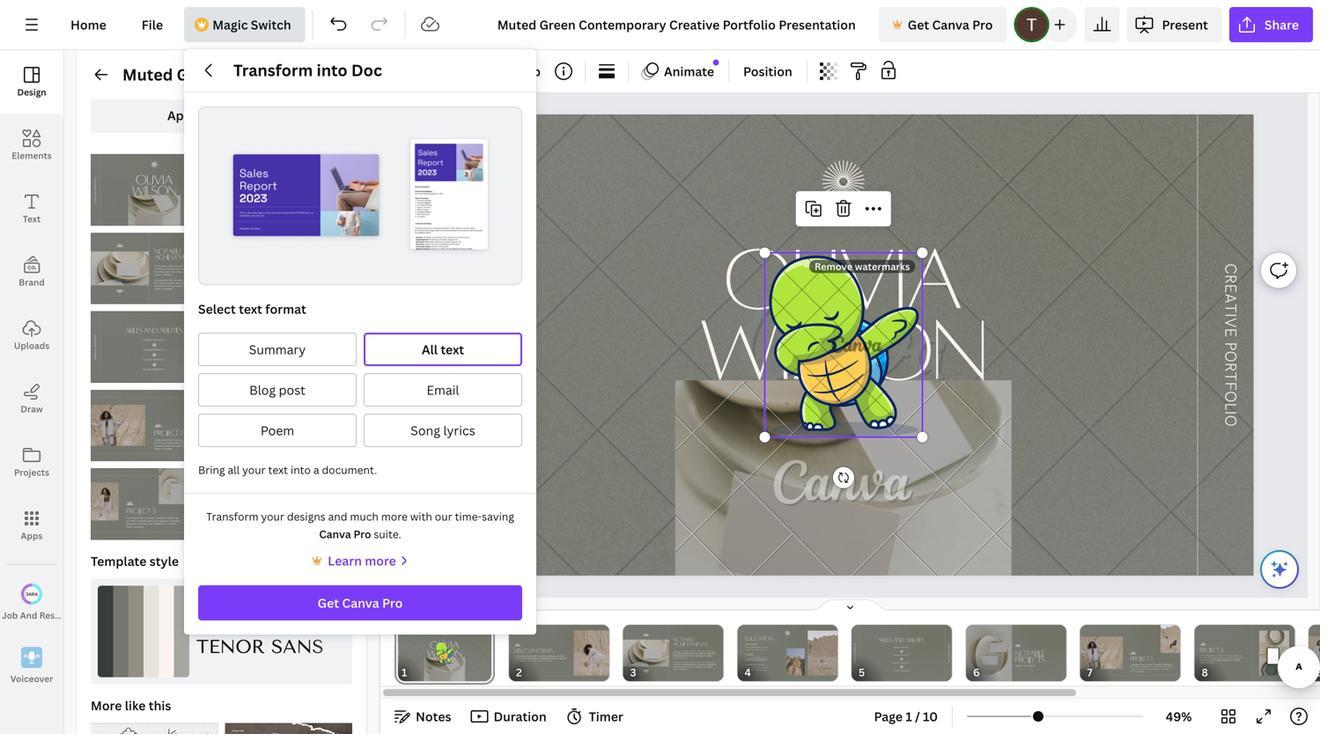 Task type: describe. For each thing, give the bounding box(es) containing it.
much
[[350, 510, 379, 524]]

c r e a t i v e p o r t f o l i o
[[1221, 263, 1240, 427]]

transform your designs and much more with our time-saving canva pro suite.
[[206, 510, 514, 542]]

timer
[[589, 709, 623, 725]]

notes
[[416, 709, 451, 725]]

all for bring
[[228, 463, 240, 478]]

green and white doodle thesis defense presentation group
[[91, 713, 218, 735]]

share
[[1265, 16, 1299, 33]]

1 horizontal spatial text
[[268, 463, 288, 478]]

creative portfolio
[[454, 265, 473, 428]]

all text
[[422, 342, 464, 358]]

voiceover
[[10, 673, 53, 685]]

poem
[[261, 423, 294, 439]]

apply all 10 pages
[[167, 107, 276, 124]]

with
[[410, 510, 432, 524]]

apply all 10 pages button
[[91, 98, 352, 133]]

design button
[[0, 50, 63, 114]]

switch
[[251, 16, 291, 33]]

magic switch button
[[184, 7, 305, 42]]

flip
[[519, 63, 541, 80]]

2 vertical spatial canva
[[342, 595, 379, 612]]

learn more button
[[308, 551, 412, 572]]

p
[[1221, 342, 1240, 351]]

all
[[422, 342, 438, 358]]

text button
[[0, 177, 63, 240]]

more like this
[[91, 698, 171, 714]]

home link
[[56, 7, 120, 42]]

canva assistant image
[[1269, 559, 1291, 581]]

2 muted green contemporary creative portfolio presentation element from the top
[[91, 233, 218, 304]]

bring
[[198, 463, 225, 478]]

and
[[328, 510, 347, 524]]

timer button
[[561, 703, 631, 731]]

0 horizontal spatial a
[[313, 463, 319, 478]]

more inside transform your designs and much more with our time-saving canva pro suite.
[[381, 510, 408, 524]]

uploads
[[14, 340, 49, 352]]

l
[[1221, 403, 1240, 411]]

remove
[[815, 260, 853, 273]]

format
[[265, 301, 306, 318]]

presentation
[[486, 64, 585, 85]]

49%
[[1166, 709, 1192, 725]]

tenor
[[196, 637, 265, 659]]

contemporary
[[227, 64, 341, 85]]

green
[[177, 64, 224, 85]]

canva inside transform your designs and much more with our time-saving canva pro suite.
[[319, 527, 351, 542]]

49% button
[[1151, 703, 1208, 731]]

Blog post button
[[198, 374, 357, 407]]

Summary button
[[198, 333, 357, 367]]

2 i from the top
[[1221, 411, 1240, 415]]

like
[[125, 698, 146, 714]]

job
[[2, 610, 18, 622]]

transform for transform into doc
[[233, 59, 313, 81]]

your inside transform your designs and much more with our time-saving canva pro suite.
[[261, 510, 284, 524]]

magic switch
[[212, 16, 291, 33]]

duration
[[494, 709, 547, 725]]

voiceover button
[[0, 635, 63, 699]]

All text button
[[364, 333, 522, 367]]

file
[[142, 16, 163, 33]]

Page title text field
[[415, 664, 422, 682]]

page
[[874, 709, 903, 725]]

5 muted green contemporary creative portfolio presentation element from the top
[[91, 469, 218, 540]]

1
[[906, 709, 912, 725]]

animate button
[[636, 57, 722, 85]]

0 vertical spatial portfolio
[[413, 64, 482, 85]]

file button
[[128, 7, 177, 42]]

apps button
[[0, 494, 63, 558]]

2 o from the top
[[1221, 391, 1240, 403]]

v
[[1221, 318, 1240, 328]]

get canva pro button inside 'main' menu bar
[[879, 7, 1007, 42]]

0 vertical spatial your
[[242, 463, 266, 478]]

watermarks
[[855, 260, 910, 273]]

cute turtle dabbing cartoon vector illustration image
[[765, 253, 923, 438]]

uploads button
[[0, 304, 63, 367]]

job and resume ai
[[2, 610, 84, 622]]

wilson
[[699, 300, 986, 397]]

1 vertical spatial get
[[318, 595, 339, 612]]

more inside learn more button
[[365, 553, 396, 570]]

transform for transform your designs and much more with our time-saving canva pro suite.
[[206, 510, 259, 524]]

template
[[91, 553, 147, 570]]

flip button
[[512, 57, 548, 85]]

remove watermarks button
[[810, 260, 916, 273]]

sans
[[271, 637, 324, 659]]

olivia
[[723, 229, 962, 326]]

resume
[[39, 610, 73, 622]]

select text format
[[198, 301, 306, 318]]

all for apply
[[205, 107, 220, 124]]

canva inside 'main' menu bar
[[932, 16, 970, 33]]

1 horizontal spatial a
[[1221, 294, 1240, 304]]

text for all
[[441, 342, 464, 358]]

duration button
[[466, 703, 554, 731]]

Song lyrics button
[[364, 414, 522, 448]]

get canva pro inside 'main' menu bar
[[908, 16, 993, 33]]

blog
[[249, 382, 276, 399]]

design
[[17, 86, 46, 98]]

10 inside button
[[923, 709, 938, 725]]



Task type: vqa. For each thing, say whether or not it's contained in the screenshot.
"Wipe" button
no



Task type: locate. For each thing, give the bounding box(es) containing it.
into down poem
[[291, 463, 311, 478]]

a
[[1221, 294, 1240, 304], [313, 463, 319, 478]]

present
[[1162, 16, 1208, 33]]

muted green contemporary creative portfolio presentation
[[122, 64, 585, 85]]

get inside 'main' menu bar
[[908, 16, 929, 33]]

1 horizontal spatial pro
[[382, 595, 403, 612]]

4 muted green contemporary creative portfolio presentation element from the top
[[91, 390, 218, 462]]

portfolio
[[413, 64, 482, 85], [454, 265, 473, 350]]

1 vertical spatial transform
[[206, 510, 259, 524]]

and
[[20, 610, 37, 622]]

0 vertical spatial get
[[908, 16, 929, 33]]

job and resume ai button
[[0, 572, 84, 635]]

1 vertical spatial into
[[291, 463, 311, 478]]

time-
[[455, 510, 482, 524]]

page 1 / 10 button
[[867, 703, 945, 731]]

0 vertical spatial canva
[[932, 16, 970, 33]]

10 left the pages
[[223, 107, 238, 124]]

0 horizontal spatial all
[[205, 107, 220, 124]]

lyrics
[[443, 423, 475, 439]]

0 vertical spatial a
[[1221, 294, 1240, 304]]

alta tenor sans
[[196, 604, 324, 659]]

1 vertical spatial 10
[[923, 709, 938, 725]]

o down l at the bottom of page
[[1221, 415, 1240, 427]]

1 vertical spatial creative
[[454, 354, 473, 428]]

o up 'f'
[[1221, 351, 1240, 363]]

present button
[[1127, 7, 1223, 42]]

r up v
[[1221, 275, 1240, 284]]

transform inside transform your designs and much more with our time-saving canva pro suite.
[[206, 510, 259, 524]]

0 vertical spatial i
[[1221, 313, 1240, 318]]

o down p
[[1221, 391, 1240, 403]]

text
[[23, 213, 41, 225]]

your right bring at left bottom
[[242, 463, 266, 478]]

0 horizontal spatial get canva pro
[[318, 595, 403, 612]]

hide image
[[380, 350, 391, 435]]

this
[[149, 698, 171, 714]]

text right select
[[239, 301, 262, 318]]

2 horizontal spatial pro
[[973, 16, 993, 33]]

draw button
[[0, 367, 63, 431]]

2 vertical spatial text
[[268, 463, 288, 478]]

brand button
[[0, 240, 63, 304]]

hide pages image
[[808, 599, 893, 613]]

your left designs
[[261, 510, 284, 524]]

0 vertical spatial 10
[[223, 107, 238, 124]]

0 horizontal spatial text
[[239, 301, 262, 318]]

0 vertical spatial r
[[1221, 275, 1240, 284]]

muted
[[122, 64, 173, 85]]

10 right /
[[923, 709, 938, 725]]

our
[[435, 510, 452, 524]]

more down 'suite.'
[[365, 553, 396, 570]]

pro inside transform your designs and much more with our time-saving canva pro suite.
[[354, 527, 371, 542]]

pages
[[241, 107, 276, 124]]

1 horizontal spatial creative
[[454, 354, 473, 428]]

transform into doc image
[[226, 135, 494, 257]]

3 muted green contemporary creative portfolio presentation element from the top
[[91, 311, 218, 383]]

text down poem
[[268, 463, 288, 478]]

1 i from the top
[[1221, 313, 1240, 318]]

2 vertical spatial pro
[[382, 595, 403, 612]]

2 vertical spatial o
[[1221, 415, 1240, 427]]

notes button
[[388, 703, 458, 731]]

1 vertical spatial get canva pro button
[[198, 586, 522, 621]]

o
[[1221, 351, 1240, 363], [1221, 391, 1240, 403], [1221, 415, 1240, 427]]

position
[[744, 63, 793, 80]]

page 1 image
[[395, 625, 495, 682]]

f
[[1221, 382, 1240, 391]]

0 vertical spatial pro
[[973, 16, 993, 33]]

0 horizontal spatial get canva pro button
[[198, 586, 522, 621]]

1 vertical spatial text
[[441, 342, 464, 358]]

all right bring at left bottom
[[228, 463, 240, 478]]

2 e from the top
[[1221, 328, 1240, 338]]

pro inside 'main' menu bar
[[973, 16, 993, 33]]

1 vertical spatial e
[[1221, 328, 1240, 338]]

get canva pro button
[[879, 7, 1007, 42], [198, 586, 522, 621]]

saving
[[482, 510, 514, 524]]

muted green contemporary creative portfolio presentation image
[[91, 154, 218, 226], [225, 154, 352, 226], [91, 233, 218, 304], [225, 233, 352, 304], [91, 311, 218, 383], [225, 311, 352, 383], [91, 390, 218, 462], [225, 390, 352, 462], [91, 469, 218, 540], [225, 469, 352, 540]]

document.
[[322, 463, 377, 478]]

all inside button
[[205, 107, 220, 124]]

into
[[317, 59, 348, 81], [291, 463, 311, 478]]

transform into doc
[[233, 59, 382, 81]]

1 vertical spatial r
[[1221, 363, 1240, 372]]

magic
[[212, 16, 248, 33]]

1 vertical spatial a
[[313, 463, 319, 478]]

0 vertical spatial transform
[[233, 59, 313, 81]]

0 horizontal spatial pro
[[354, 527, 371, 542]]

muted green contemporary creative portfolio presentation element
[[91, 154, 218, 226], [91, 233, 218, 304], [91, 311, 218, 383], [91, 390, 218, 462], [91, 469, 218, 540]]

2 horizontal spatial text
[[441, 342, 464, 358]]

learn more
[[328, 553, 396, 570]]

1 horizontal spatial get
[[908, 16, 929, 33]]

1 vertical spatial portfolio
[[454, 265, 473, 350]]

transform down bring at left bottom
[[206, 510, 259, 524]]

a left "document."
[[313, 463, 319, 478]]

10
[[223, 107, 238, 124], [923, 709, 938, 725]]

i
[[1221, 313, 1240, 318], [1221, 411, 1240, 415]]

position button
[[736, 57, 800, 85]]

0 horizontal spatial into
[[291, 463, 311, 478]]

e up p
[[1221, 328, 1240, 338]]

0 vertical spatial t
[[1221, 304, 1240, 313]]

into left doc
[[317, 59, 348, 81]]

bring all your text into a document.
[[198, 463, 377, 478]]

1 t from the top
[[1221, 304, 1240, 313]]

designs
[[287, 510, 326, 524]]

transform down switch
[[233, 59, 313, 81]]

e down c
[[1221, 284, 1240, 294]]

t
[[1221, 304, 1240, 313], [1221, 372, 1240, 382]]

home
[[70, 16, 106, 33]]

summary
[[249, 342, 306, 358]]

song lyrics
[[411, 423, 475, 439]]

elements
[[12, 150, 52, 162]]

apply
[[167, 107, 203, 124]]

more
[[381, 510, 408, 524], [365, 553, 396, 570]]

1 horizontal spatial into
[[317, 59, 348, 81]]

r up 'f'
[[1221, 363, 1240, 372]]

r
[[1221, 275, 1240, 284], [1221, 363, 1240, 372]]

1 horizontal spatial get canva pro
[[908, 16, 993, 33]]

text for select
[[239, 301, 262, 318]]

apps
[[21, 530, 43, 542]]

1 vertical spatial pro
[[354, 527, 371, 542]]

0 vertical spatial get canva pro
[[908, 16, 993, 33]]

transform
[[233, 59, 313, 81], [206, 510, 259, 524]]

1 vertical spatial o
[[1221, 391, 1240, 403]]

text inside button
[[441, 342, 464, 358]]

i down 'f'
[[1221, 411, 1240, 415]]

1 r from the top
[[1221, 275, 1240, 284]]

0 horizontal spatial get
[[318, 595, 339, 612]]

Design title text field
[[483, 7, 872, 42]]

0 vertical spatial o
[[1221, 351, 1240, 363]]

side panel tab list
[[0, 50, 84, 699]]

ai
[[76, 610, 84, 622]]

1 muted green contemporary creative portfolio presentation element from the top
[[91, 154, 218, 226]]

remove watermarks
[[815, 260, 910, 273]]

new image
[[713, 60, 719, 66]]

3 o from the top
[[1221, 415, 1240, 427]]

Email button
[[364, 374, 522, 407]]

0 vertical spatial text
[[239, 301, 262, 318]]

all right apply
[[205, 107, 220, 124]]

portfolio right doc
[[413, 64, 482, 85]]

a up v
[[1221, 294, 1240, 304]]

1 horizontal spatial get canva pro button
[[879, 7, 1007, 42]]

page 1 / 10
[[874, 709, 938, 725]]

1 vertical spatial canva
[[319, 527, 351, 542]]

10 inside button
[[223, 107, 238, 124]]

hand drawn fireworks image
[[823, 161, 865, 203]]

alta
[[196, 604, 238, 630]]

t up v
[[1221, 304, 1240, 313]]

1 vertical spatial your
[[261, 510, 284, 524]]

0 vertical spatial get canva pro button
[[879, 7, 1007, 42]]

elements button
[[0, 114, 63, 177]]

1 vertical spatial more
[[365, 553, 396, 570]]

0 vertical spatial creative
[[344, 64, 410, 85]]

0 vertical spatial into
[[317, 59, 348, 81]]

style
[[150, 553, 179, 570]]

c
[[1221, 263, 1240, 275]]

0 vertical spatial e
[[1221, 284, 1240, 294]]

1 horizontal spatial 10
[[923, 709, 938, 725]]

get
[[908, 16, 929, 33], [318, 595, 339, 612]]

1 o from the top
[[1221, 351, 1240, 363]]

projects
[[14, 467, 49, 479]]

0 vertical spatial all
[[205, 107, 220, 124]]

/
[[915, 709, 920, 725]]

canva
[[932, 16, 970, 33], [319, 527, 351, 542], [342, 595, 379, 612]]

0 vertical spatial more
[[381, 510, 408, 524]]

draw
[[21, 403, 43, 415]]

Poem button
[[198, 414, 357, 448]]

email
[[427, 382, 459, 399]]

0 horizontal spatial 10
[[223, 107, 238, 124]]

main menu bar
[[0, 0, 1320, 50]]

t up l at the bottom of page
[[1221, 372, 1240, 382]]

portfolio right all
[[454, 265, 473, 350]]

2 r from the top
[[1221, 363, 1240, 372]]

1 vertical spatial all
[[228, 463, 240, 478]]

blog post
[[249, 382, 306, 399]]

animate
[[664, 63, 714, 80]]

1 e from the top
[[1221, 284, 1240, 294]]

brand
[[19, 277, 45, 288]]

song
[[411, 423, 440, 439]]

1 horizontal spatial all
[[228, 463, 240, 478]]

2 t from the top
[[1221, 372, 1240, 382]]

share button
[[1230, 7, 1313, 42]]

i up p
[[1221, 313, 1240, 318]]

brown and green scrapbook art history presentation group
[[225, 713, 352, 735]]

1 vertical spatial get canva pro
[[318, 595, 403, 612]]

all
[[205, 107, 220, 124], [228, 463, 240, 478]]

text right all
[[441, 342, 464, 358]]

projects button
[[0, 431, 63, 494]]

more
[[91, 698, 122, 714]]

more up 'suite.'
[[381, 510, 408, 524]]

1 vertical spatial i
[[1221, 411, 1240, 415]]

0 horizontal spatial creative
[[344, 64, 410, 85]]

get canva pro
[[908, 16, 993, 33], [318, 595, 403, 612]]

doc
[[351, 59, 382, 81]]

1 vertical spatial t
[[1221, 372, 1240, 382]]



